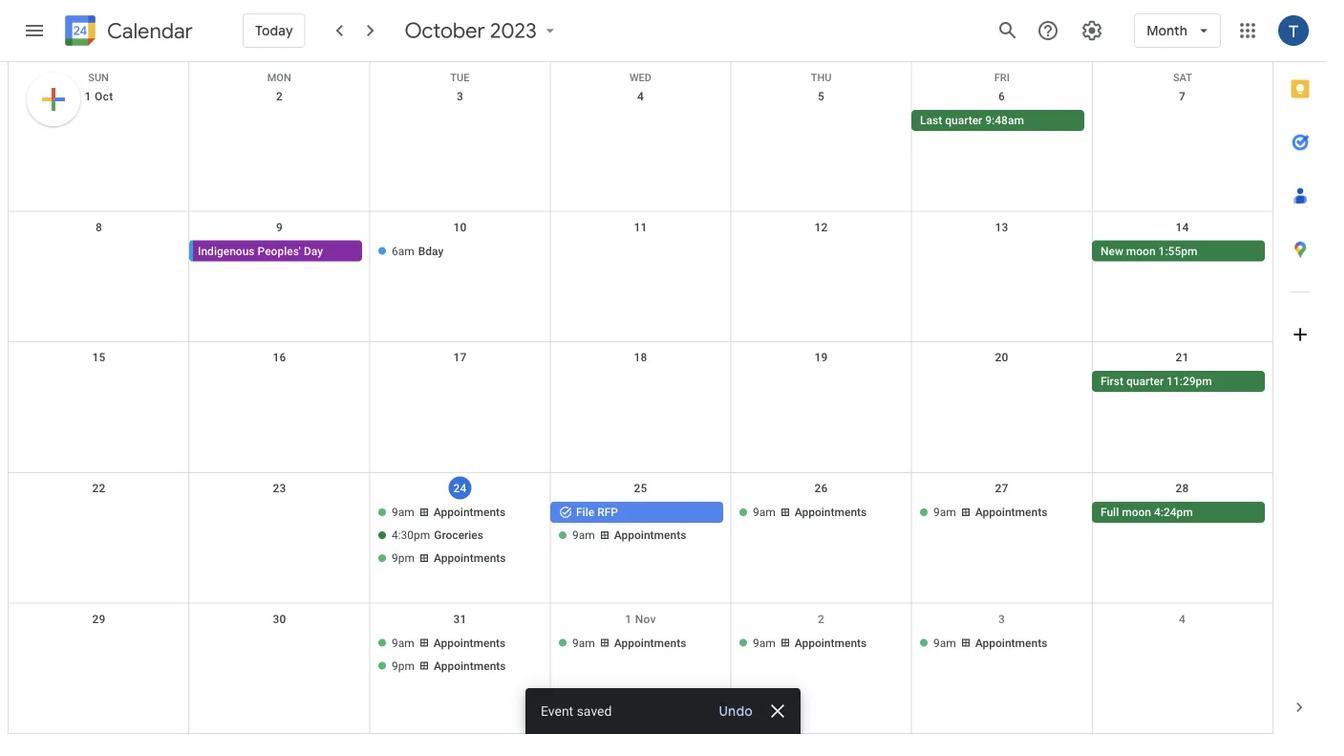 Task type: describe. For each thing, give the bounding box(es) containing it.
saved
[[577, 703, 612, 719]]

20
[[995, 351, 1009, 364]]

15
[[92, 351, 106, 364]]

calendar heading
[[103, 18, 193, 44]]

11
[[634, 220, 648, 234]]

quarter for 11:29pm
[[1127, 375, 1164, 388]]

cell down 11
[[551, 240, 731, 263]]

event saved
[[541, 703, 612, 719]]

moon for full
[[1122, 505, 1152, 519]]

cell down the 30
[[189, 632, 370, 678]]

first quarter 11:29pm button
[[1092, 371, 1265, 392]]

groceries
[[434, 528, 484, 542]]

full
[[1101, 505, 1119, 519]]

wed
[[630, 72, 652, 84]]

0 vertical spatial 3
[[457, 90, 464, 103]]

5
[[818, 90, 825, 103]]

cell down tue
[[370, 110, 551, 133]]

new moon 1:55pm
[[1101, 244, 1198, 258]]

indigenous peoples' day button
[[193, 240, 362, 262]]

main drawer image
[[23, 19, 46, 42]]

27
[[995, 482, 1009, 495]]

24
[[453, 481, 467, 494]]

file rfp button
[[551, 502, 724, 523]]

8
[[96, 220, 102, 234]]

cell down mon
[[189, 110, 370, 133]]

12
[[815, 220, 828, 234]]

1 vertical spatial 2
[[818, 612, 825, 625]]

quarter for 9:48am
[[945, 114, 983, 127]]

1 oct
[[85, 90, 113, 103]]

6am bday
[[392, 244, 444, 258]]

last
[[920, 114, 943, 127]]

row containing 1 oct
[[9, 81, 1273, 212]]

cell down 29
[[9, 632, 189, 678]]

0 vertical spatial 4
[[637, 90, 644, 103]]

new
[[1101, 244, 1124, 258]]

cell down the wed
[[551, 110, 731, 133]]

23
[[273, 482, 286, 495]]

oct
[[95, 90, 113, 103]]

cell down 5
[[731, 110, 912, 133]]

cell down "1 oct"
[[9, 110, 189, 133]]

21
[[1176, 351, 1190, 364]]

1 horizontal spatial 3
[[999, 612, 1006, 625]]

last quarter 9:48am
[[920, 114, 1024, 127]]

grid containing 1 oct
[[8, 62, 1273, 734]]

today
[[255, 22, 293, 39]]

1:55pm
[[1159, 244, 1198, 258]]

today button
[[243, 8, 306, 54]]

bday
[[418, 244, 444, 258]]

11:29pm
[[1167, 375, 1213, 388]]

cell down "22"
[[9, 502, 189, 570]]

9:48am
[[986, 114, 1024, 127]]

cell down 15
[[9, 371, 189, 394]]

indigenous
[[198, 244, 255, 258]]

full moon 4:24pm button
[[1092, 502, 1265, 523]]

october
[[405, 17, 486, 44]]

file rfp
[[576, 505, 618, 519]]

row containing 29
[[9, 603, 1273, 734]]

6am
[[392, 244, 415, 258]]

16
[[273, 351, 286, 364]]

cell down the 13
[[912, 240, 1092, 263]]

26
[[815, 482, 828, 495]]

cell down 18
[[551, 371, 731, 394]]

row containing 8
[[9, 212, 1273, 342]]

cell down '31'
[[370, 632, 551, 678]]

month
[[1147, 22, 1188, 39]]

0 vertical spatial 2
[[276, 90, 283, 103]]

cell down 16
[[189, 371, 370, 394]]

cell down 8
[[9, 240, 189, 263]]

19
[[815, 351, 828, 364]]

1 for 1 nov
[[625, 612, 632, 625]]

29
[[92, 612, 106, 625]]

9
[[276, 220, 283, 234]]

18
[[634, 351, 648, 364]]

indigenous peoples' day
[[198, 244, 323, 258]]

thu
[[811, 72, 832, 84]]

mon
[[267, 72, 291, 84]]



Task type: locate. For each thing, give the bounding box(es) containing it.
4:30pm groceries
[[392, 528, 484, 542]]

0 horizontal spatial 1
[[85, 90, 91, 103]]

sat
[[1174, 72, 1193, 84]]

cell down 24 on the bottom left of the page
[[370, 502, 551, 570]]

4
[[637, 90, 644, 103], [1179, 612, 1186, 625]]

4:24pm
[[1155, 505, 1194, 519]]

appointments
[[434, 505, 506, 519], [795, 505, 867, 519], [976, 505, 1048, 519], [614, 528, 687, 542], [434, 551, 506, 565], [434, 636, 506, 649], [614, 636, 687, 649], [795, 636, 867, 649], [976, 636, 1048, 649], [434, 659, 506, 672]]

1 vertical spatial moon
[[1122, 505, 1152, 519]]

1 row from the top
[[9, 62, 1273, 84]]

0 vertical spatial 1
[[85, 90, 91, 103]]

cell down "25"
[[551, 502, 731, 570]]

cell containing file rfp
[[551, 502, 731, 570]]

0 horizontal spatial quarter
[[945, 114, 983, 127]]

event
[[541, 703, 574, 719]]

row containing sun
[[9, 62, 1273, 84]]

1 vertical spatial 4
[[1179, 612, 1186, 625]]

9pm
[[392, 551, 415, 565], [392, 659, 415, 672]]

0 vertical spatial moon
[[1127, 244, 1156, 258]]

0 horizontal spatial 4
[[637, 90, 644, 103]]

6
[[999, 90, 1006, 103]]

first
[[1101, 375, 1124, 388]]

nov
[[635, 612, 656, 625]]

calendar
[[107, 18, 193, 44]]

1 left nov
[[625, 612, 632, 625]]

3
[[457, 90, 464, 103], [999, 612, 1006, 625]]

1 9pm from the top
[[392, 551, 415, 565]]

1 horizontal spatial 4
[[1179, 612, 1186, 625]]

tue
[[450, 72, 470, 84]]

cell
[[9, 110, 189, 133], [189, 110, 370, 133], [370, 110, 551, 133], [551, 110, 731, 133], [731, 110, 912, 133], [9, 240, 189, 263], [551, 240, 731, 263], [731, 240, 912, 263], [912, 240, 1092, 263], [9, 371, 189, 394], [189, 371, 370, 394], [370, 371, 551, 394], [551, 371, 731, 394], [731, 371, 912, 394], [912, 371, 1092, 394], [9, 502, 189, 570], [189, 502, 370, 570], [370, 502, 551, 570], [551, 502, 731, 570], [9, 632, 189, 678], [189, 632, 370, 678], [370, 632, 551, 678]]

row containing 24
[[9, 473, 1273, 603]]

3 row from the top
[[9, 212, 1273, 342]]

quarter right first on the bottom right of the page
[[1127, 375, 1164, 388]]

2
[[276, 90, 283, 103], [818, 612, 825, 625]]

1 vertical spatial 9pm
[[392, 659, 415, 672]]

5 row from the top
[[9, 473, 1273, 603]]

30
[[273, 612, 286, 625]]

day
[[304, 244, 323, 258]]

october 2023
[[405, 17, 537, 44]]

1 horizontal spatial 2
[[818, 612, 825, 625]]

rfp
[[598, 505, 618, 519]]

october 2023 button
[[397, 17, 568, 44]]

moon for new
[[1127, 244, 1156, 258]]

22
[[92, 482, 106, 495]]

17
[[453, 351, 467, 364]]

full moon 4:24pm
[[1101, 505, 1194, 519]]

2 row from the top
[[9, 81, 1273, 212]]

cell down 17
[[370, 371, 551, 394]]

1 vertical spatial quarter
[[1127, 375, 1164, 388]]

undo
[[719, 703, 753, 719]]

25
[[634, 482, 648, 495]]

2023
[[490, 17, 537, 44]]

tab list
[[1274, 62, 1327, 681]]

grid
[[8, 62, 1273, 734]]

last quarter 9:48am button
[[912, 110, 1085, 131]]

settings menu image
[[1081, 19, 1104, 42]]

4 row from the top
[[9, 342, 1273, 473]]

1 horizontal spatial 1
[[625, 612, 632, 625]]

cell down the 20
[[912, 371, 1092, 394]]

9am
[[392, 505, 415, 519], [753, 505, 776, 519], [934, 505, 957, 519], [573, 528, 595, 542], [392, 636, 415, 649], [573, 636, 595, 649], [753, 636, 776, 649], [934, 636, 957, 649]]

quarter inside button
[[1127, 375, 1164, 388]]

calendar element
[[61, 11, 193, 54]]

moon
[[1127, 244, 1156, 258], [1122, 505, 1152, 519]]

undo button
[[712, 702, 761, 721]]

month button
[[1135, 8, 1221, 54]]

4:30pm
[[392, 528, 430, 542]]

1
[[85, 90, 91, 103], [625, 612, 632, 625]]

0 vertical spatial 9pm
[[392, 551, 415, 565]]

quarter right last
[[945, 114, 983, 127]]

1 for 1 oct
[[85, 90, 91, 103]]

first quarter 11:29pm
[[1101, 375, 1213, 388]]

fri
[[995, 72, 1010, 84]]

0 vertical spatial quarter
[[945, 114, 983, 127]]

6 row from the top
[[9, 603, 1273, 734]]

quarter inside button
[[945, 114, 983, 127]]

1 horizontal spatial quarter
[[1127, 375, 1164, 388]]

28
[[1176, 482, 1190, 495]]

1 vertical spatial 3
[[999, 612, 1006, 625]]

14
[[1176, 220, 1190, 234]]

7
[[1179, 90, 1186, 103]]

1 nov
[[625, 612, 656, 625]]

peoples'
[[258, 244, 301, 258]]

1 left oct
[[85, 90, 91, 103]]

moon right full
[[1122, 505, 1152, 519]]

row
[[9, 62, 1273, 84], [9, 81, 1273, 212], [9, 212, 1273, 342], [9, 342, 1273, 473], [9, 473, 1273, 603], [9, 603, 1273, 734]]

2 9pm from the top
[[392, 659, 415, 672]]

row containing 15
[[9, 342, 1273, 473]]

10
[[453, 220, 467, 234]]

cell down 23 in the bottom left of the page
[[189, 502, 370, 570]]

31
[[453, 612, 467, 625]]

quarter
[[945, 114, 983, 127], [1127, 375, 1164, 388]]

0 horizontal spatial 2
[[276, 90, 283, 103]]

new moon 1:55pm button
[[1092, 240, 1265, 262]]

1 vertical spatial 1
[[625, 612, 632, 625]]

0 horizontal spatial 3
[[457, 90, 464, 103]]

cell down the 12 at the right of page
[[731, 240, 912, 263]]

13
[[995, 220, 1009, 234]]

file
[[576, 505, 595, 519]]

sun
[[88, 72, 109, 84]]

moon right new
[[1127, 244, 1156, 258]]

cell down 19
[[731, 371, 912, 394]]



Task type: vqa. For each thing, say whether or not it's contained in the screenshot.
Italic image
no



